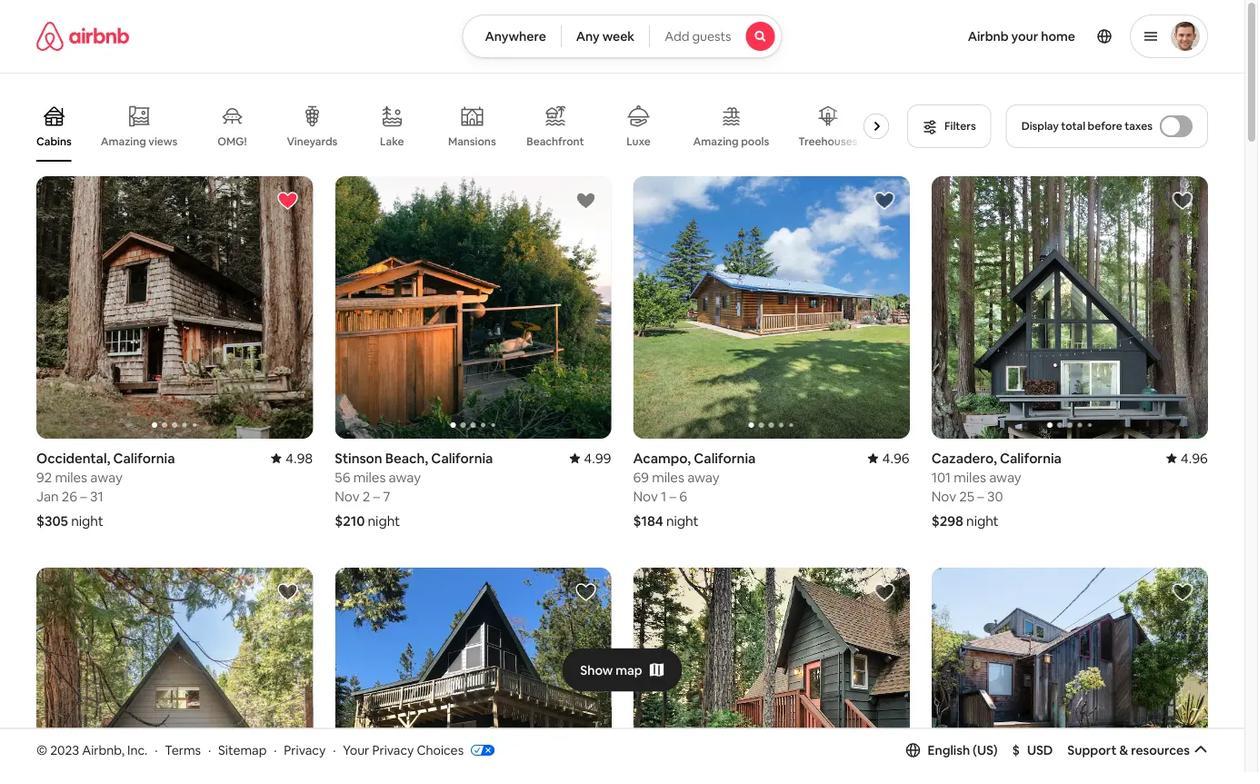 Task type: vqa. For each thing, say whether or not it's contained in the screenshot.
high
no



Task type: locate. For each thing, give the bounding box(es) containing it.
3 nov from the left
[[932, 488, 957, 506]]

2 horizontal spatial nov
[[932, 488, 957, 506]]

2 4.96 from the left
[[1181, 450, 1208, 467]]

beachfront
[[527, 135, 584, 149]]

california right acampo,
[[694, 450, 756, 467]]

away inside occidental, california 92 miles away jan 26 – 31 $305 night
[[90, 469, 123, 487]]

1 nov from the left
[[335, 488, 360, 506]]

miles up 25 on the right bottom of the page
[[954, 469, 987, 487]]

night inside occidental, california 92 miles away jan 26 – 31 $305 night
[[71, 512, 103, 530]]

add to wishlist: acampo, california image
[[874, 190, 895, 212]]

california up 30
[[1000, 450, 1062, 467]]

– left 7
[[373, 488, 380, 506]]

away inside cazadero, california 101 miles away nov 25 – 30 $298 night
[[990, 469, 1022, 487]]

3 miles from the left
[[652, 469, 685, 487]]

3 california from the left
[[694, 450, 756, 467]]

4.96
[[883, 450, 910, 467], [1181, 450, 1208, 467]]

views
[[149, 134, 178, 148]]

– inside cazadero, california 101 miles away nov 25 – 30 $298 night
[[978, 488, 985, 506]]

miles up 1
[[652, 469, 685, 487]]

privacy right your
[[372, 743, 414, 759]]

amazing left 'views'
[[101, 134, 146, 148]]

total
[[1061, 119, 1086, 133]]

amazing left pools
[[693, 135, 739, 149]]

display total before taxes button
[[1006, 105, 1208, 148]]

support & resources button
[[1068, 743, 1208, 759]]

1 4.96 out of 5 average rating image from the left
[[868, 450, 910, 467]]

usd
[[1027, 743, 1053, 759]]

away
[[90, 469, 123, 487], [389, 469, 421, 487], [688, 469, 720, 487], [990, 469, 1022, 487]]

sitemap
[[218, 743, 267, 759]]

away for nov 1 – 6
[[688, 469, 720, 487]]

privacy left your
[[284, 743, 326, 759]]

night inside acampo, california 69 miles away nov 1 – 6 $184 night
[[666, 512, 699, 530]]

– left the 31 on the left of page
[[80, 488, 87, 506]]

california
[[113, 450, 175, 467], [431, 450, 493, 467], [694, 450, 756, 467], [1000, 450, 1062, 467]]

filters button
[[908, 105, 992, 148]]

2023
[[50, 743, 79, 759]]

california inside stinson beach, california 56 miles away nov 2 – 7 $210 night
[[431, 450, 493, 467]]

– for nov 25 – 30
[[978, 488, 985, 506]]

nov down 101 on the right of page
[[932, 488, 957, 506]]

acampo, california 69 miles away nov 1 – 6 $184 night
[[633, 450, 756, 530]]

your
[[343, 743, 370, 759]]

away down the beach,
[[389, 469, 421, 487]]

–
[[80, 488, 87, 506], [373, 488, 380, 506], [670, 488, 677, 506], [978, 488, 985, 506]]

amazing for amazing pools
[[693, 135, 739, 149]]

your privacy choices
[[343, 743, 464, 759]]

away up 30
[[990, 469, 1022, 487]]

add
[[665, 28, 690, 45]]

california right the beach,
[[431, 450, 493, 467]]

0 horizontal spatial amazing
[[101, 134, 146, 148]]

· left your
[[333, 743, 336, 759]]

nov inside stinson beach, california 56 miles away nov 2 – 7 $210 night
[[335, 488, 360, 506]]

california inside acampo, california 69 miles away nov 1 – 6 $184 night
[[694, 450, 756, 467]]

1 horizontal spatial 4.96 out of 5 average rating image
[[1166, 450, 1208, 467]]

0 horizontal spatial privacy
[[284, 743, 326, 759]]

3 away from the left
[[688, 469, 720, 487]]

2 california from the left
[[431, 450, 493, 467]]

31
[[90, 488, 103, 506]]

4.96 out of 5 average rating image for cazadero, california 101 miles away nov 25 – 30 $298 night
[[1166, 450, 1208, 467]]

2 4.96 out of 5 average rating image from the left
[[1166, 450, 1208, 467]]

night for $184
[[666, 512, 699, 530]]

miles up 2
[[353, 469, 386, 487]]

california for 92 miles away
[[113, 450, 175, 467]]

nov inside cazadero, california 101 miles away nov 25 – 30 $298 night
[[932, 488, 957, 506]]

airbnb your home link
[[957, 17, 1087, 55]]

– right 1
[[670, 488, 677, 506]]

night for $305
[[71, 512, 103, 530]]

4 – from the left
[[978, 488, 985, 506]]

amazing views
[[101, 134, 178, 148]]

occidental,
[[36, 450, 110, 467]]

away inside acampo, california 69 miles away nov 1 – 6 $184 night
[[688, 469, 720, 487]]

away down acampo,
[[688, 469, 720, 487]]

group
[[36, 91, 897, 162], [36, 176, 313, 439], [335, 176, 612, 439], [633, 176, 910, 439], [932, 176, 1208, 439], [36, 568, 313, 773], [335, 568, 612, 773], [633, 568, 910, 773], [932, 568, 1208, 773]]

before
[[1088, 119, 1123, 133]]

4 away from the left
[[990, 469, 1022, 487]]

2 – from the left
[[373, 488, 380, 506]]

nov for nov 25 – 30
[[932, 488, 957, 506]]

3 · from the left
[[274, 743, 277, 759]]

anywhere
[[485, 28, 546, 45]]

california right "occidental,"
[[113, 450, 175, 467]]

1 4.96 from the left
[[883, 450, 910, 467]]

1 – from the left
[[80, 488, 87, 506]]

miles for 92
[[55, 469, 87, 487]]

4.96 out of 5 average rating image for acampo, california 69 miles away nov 1 – 6 $184 night
[[868, 450, 910, 467]]

miles up 26
[[55, 469, 87, 487]]

cazadero,
[[932, 450, 997, 467]]

california inside cazadero, california 101 miles away nov 25 – 30 $298 night
[[1000, 450, 1062, 467]]

night
[[71, 512, 103, 530], [368, 512, 400, 530], [666, 512, 699, 530], [967, 512, 999, 530]]

miles inside cazadero, california 101 miles away nov 25 – 30 $298 night
[[954, 469, 987, 487]]

night down the 31 on the left of page
[[71, 512, 103, 530]]

nov left 1
[[633, 488, 658, 506]]

0 horizontal spatial nov
[[335, 488, 360, 506]]

night inside stinson beach, california 56 miles away nov 2 – 7 $210 night
[[368, 512, 400, 530]]

1 horizontal spatial 4.96
[[1181, 450, 1208, 467]]

miles for 101
[[954, 469, 987, 487]]

night down 7
[[368, 512, 400, 530]]

california for 101 miles away
[[1000, 450, 1062, 467]]

$210
[[335, 512, 365, 530]]

your
[[1012, 28, 1039, 45]]

1 away from the left
[[90, 469, 123, 487]]

7
[[383, 488, 391, 506]]

– inside stinson beach, california 56 miles away nov 2 – 7 $210 night
[[373, 488, 380, 506]]

– inside occidental, california 92 miles away jan 26 – 31 $305 night
[[80, 488, 87, 506]]

· right terms
[[208, 743, 211, 759]]

any
[[576, 28, 600, 45]]

lake
[[380, 135, 404, 149]]

miles inside acampo, california 69 miles away nov 1 – 6 $184 night
[[652, 469, 685, 487]]

2 miles from the left
[[353, 469, 386, 487]]

None search field
[[462, 15, 783, 58]]

1 privacy from the left
[[284, 743, 326, 759]]

anywhere button
[[462, 15, 562, 58]]

2 night from the left
[[368, 512, 400, 530]]

away up the 31 on the left of page
[[90, 469, 123, 487]]

69
[[633, 469, 649, 487]]

add to wishlist: cazadero, california image
[[1172, 190, 1194, 212]]

add to wishlist: santa cruz, california image
[[1172, 582, 1194, 604]]

– for jan 26 – 31
[[80, 488, 87, 506]]

4 night from the left
[[967, 512, 999, 530]]

away inside stinson beach, california 56 miles away nov 2 – 7 $210 night
[[389, 469, 421, 487]]

1 california from the left
[[113, 450, 175, 467]]

night down 30
[[967, 512, 999, 530]]

2 nov from the left
[[633, 488, 658, 506]]

amazing
[[101, 134, 146, 148], [693, 135, 739, 149]]

3 night from the left
[[666, 512, 699, 530]]

nov left 2
[[335, 488, 360, 506]]

0 horizontal spatial 4.96
[[883, 450, 910, 467]]

4.99
[[584, 450, 612, 467]]

0 horizontal spatial add to wishlist: arnold, california image
[[575, 582, 597, 604]]

miles
[[55, 469, 87, 487], [353, 469, 386, 487], [652, 469, 685, 487], [954, 469, 987, 487]]

· right inc.
[[155, 743, 158, 759]]

4 miles from the left
[[954, 469, 987, 487]]

stinson beach, california 56 miles away nov 2 – 7 $210 night
[[335, 450, 493, 530]]

2 away from the left
[[389, 469, 421, 487]]

2 privacy from the left
[[372, 743, 414, 759]]

0 horizontal spatial 4.96 out of 5 average rating image
[[868, 450, 910, 467]]

1 horizontal spatial nov
[[633, 488, 658, 506]]

night for $298
[[967, 512, 999, 530]]

cabins
[[36, 135, 72, 149]]

1 horizontal spatial privacy
[[372, 743, 414, 759]]

filters
[[945, 119, 976, 133]]

2 · from the left
[[208, 743, 211, 759]]

1 horizontal spatial amazing
[[693, 135, 739, 149]]

terms
[[165, 743, 201, 759]]

3 – from the left
[[670, 488, 677, 506]]

remove from wishlist: occidental, california image
[[277, 190, 298, 212]]

1 night from the left
[[71, 512, 103, 530]]

support & resources
[[1068, 743, 1190, 759]]

add guests
[[665, 28, 732, 45]]

night down 6
[[666, 512, 699, 530]]

1 miles from the left
[[55, 469, 87, 487]]

– inside acampo, california 69 miles away nov 1 – 6 $184 night
[[670, 488, 677, 506]]

night inside cazadero, california 101 miles away nov 25 – 30 $298 night
[[967, 512, 999, 530]]

1 add to wishlist: arnold, california image from the left
[[575, 582, 597, 604]]

1 horizontal spatial add to wishlist: arnold, california image
[[874, 582, 895, 604]]

6
[[680, 488, 688, 506]]

display
[[1022, 119, 1059, 133]]

luxe
[[627, 135, 651, 149]]

4 california from the left
[[1000, 450, 1062, 467]]

·
[[155, 743, 158, 759], [208, 743, 211, 759], [274, 743, 277, 759], [333, 743, 336, 759]]

· left "privacy" link
[[274, 743, 277, 759]]

1
[[661, 488, 667, 506]]

miles for 69
[[652, 469, 685, 487]]

miles inside occidental, california 92 miles away jan 26 – 31 $305 night
[[55, 469, 87, 487]]

omg!
[[218, 135, 247, 149]]

4.96 out of 5 average rating image
[[868, 450, 910, 467], [1166, 450, 1208, 467]]

nov
[[335, 488, 360, 506], [633, 488, 658, 506], [932, 488, 957, 506]]

56
[[335, 469, 350, 487]]

add to wishlist: arnold, california image
[[575, 582, 597, 604], [874, 582, 895, 604]]

california inside occidental, california 92 miles away jan 26 – 31 $305 night
[[113, 450, 175, 467]]

nov inside acampo, california 69 miles away nov 1 – 6 $184 night
[[633, 488, 658, 506]]

– right 25 on the right bottom of the page
[[978, 488, 985, 506]]



Task type: describe. For each thing, give the bounding box(es) containing it.
1 · from the left
[[155, 743, 158, 759]]

week
[[603, 28, 635, 45]]

show map button
[[562, 649, 683, 693]]

30
[[988, 488, 1003, 506]]

jan
[[36, 488, 59, 506]]

airbnb,
[[82, 743, 125, 759]]

display total before taxes
[[1022, 119, 1153, 133]]

101
[[932, 469, 951, 487]]

miles inside stinson beach, california 56 miles away nov 2 – 7 $210 night
[[353, 469, 386, 487]]

amazing for amazing views
[[101, 134, 146, 148]]

2
[[363, 488, 370, 506]]

airbnb
[[968, 28, 1009, 45]]

2 add to wishlist: arnold, california image from the left
[[874, 582, 895, 604]]

group containing amazing views
[[36, 91, 897, 162]]

cazadero, california 101 miles away nov 25 – 30 $298 night
[[932, 450, 1062, 530]]

acampo,
[[633, 450, 691, 467]]

$298
[[932, 512, 964, 530]]

inc.
[[127, 743, 148, 759]]

25
[[960, 488, 975, 506]]

your privacy choices link
[[343, 743, 495, 760]]

4.96 for acampo, california 69 miles away nov 1 – 6 $184 night
[[883, 450, 910, 467]]

english (us) button
[[906, 743, 998, 759]]

english (us)
[[928, 743, 998, 759]]

4.96 for cazadero, california 101 miles away nov 25 – 30 $298 night
[[1181, 450, 1208, 467]]

map
[[616, 663, 643, 679]]

show map
[[580, 663, 643, 679]]

airbnb your home
[[968, 28, 1076, 45]]

92
[[36, 469, 52, 487]]

guests
[[692, 28, 732, 45]]

resources
[[1131, 743, 1190, 759]]

sitemap link
[[218, 743, 267, 759]]

add guests button
[[649, 15, 783, 58]]

stinson
[[335, 450, 382, 467]]

support
[[1068, 743, 1117, 759]]

occidental, california 92 miles away jan 26 – 31 $305 night
[[36, 450, 175, 530]]

$
[[1013, 743, 1020, 759]]

treehouses
[[799, 135, 858, 149]]

– for nov 1 – 6
[[670, 488, 677, 506]]

terms · sitemap · privacy
[[165, 743, 326, 759]]

choices
[[417, 743, 464, 759]]

terms link
[[165, 743, 201, 759]]

nov for nov 1 – 6
[[633, 488, 658, 506]]

none search field containing anywhere
[[462, 15, 783, 58]]

(us)
[[973, 743, 998, 759]]

4 · from the left
[[333, 743, 336, 759]]

any week
[[576, 28, 635, 45]]

beach,
[[385, 450, 428, 467]]

pools
[[741, 135, 769, 149]]

away for nov 25 – 30
[[990, 469, 1022, 487]]

4.98 out of 5 average rating image
[[271, 450, 313, 467]]

taxes
[[1125, 119, 1153, 133]]

home
[[1041, 28, 1076, 45]]

$305
[[36, 512, 68, 530]]

california for 69 miles away
[[694, 450, 756, 467]]

©
[[36, 743, 47, 759]]

26
[[62, 488, 77, 506]]

vineyards
[[287, 135, 338, 149]]

away for jan 26 – 31
[[90, 469, 123, 487]]

mansions
[[448, 135, 496, 149]]

$184
[[633, 512, 664, 530]]

$ usd
[[1013, 743, 1053, 759]]

4.99 out of 5 average rating image
[[569, 450, 612, 467]]

privacy link
[[284, 743, 326, 759]]

profile element
[[804, 0, 1208, 73]]

© 2023 airbnb, inc. ·
[[36, 743, 158, 759]]

amazing pools
[[693, 135, 769, 149]]

any week button
[[561, 15, 650, 58]]

&
[[1120, 743, 1129, 759]]

add to wishlist: twain harte, california image
[[277, 582, 298, 604]]

4.98
[[286, 450, 313, 467]]

show
[[580, 663, 613, 679]]

english
[[928, 743, 970, 759]]

privacy inside your privacy choices link
[[372, 743, 414, 759]]

add to wishlist: stinson beach, california image
[[575, 190, 597, 212]]



